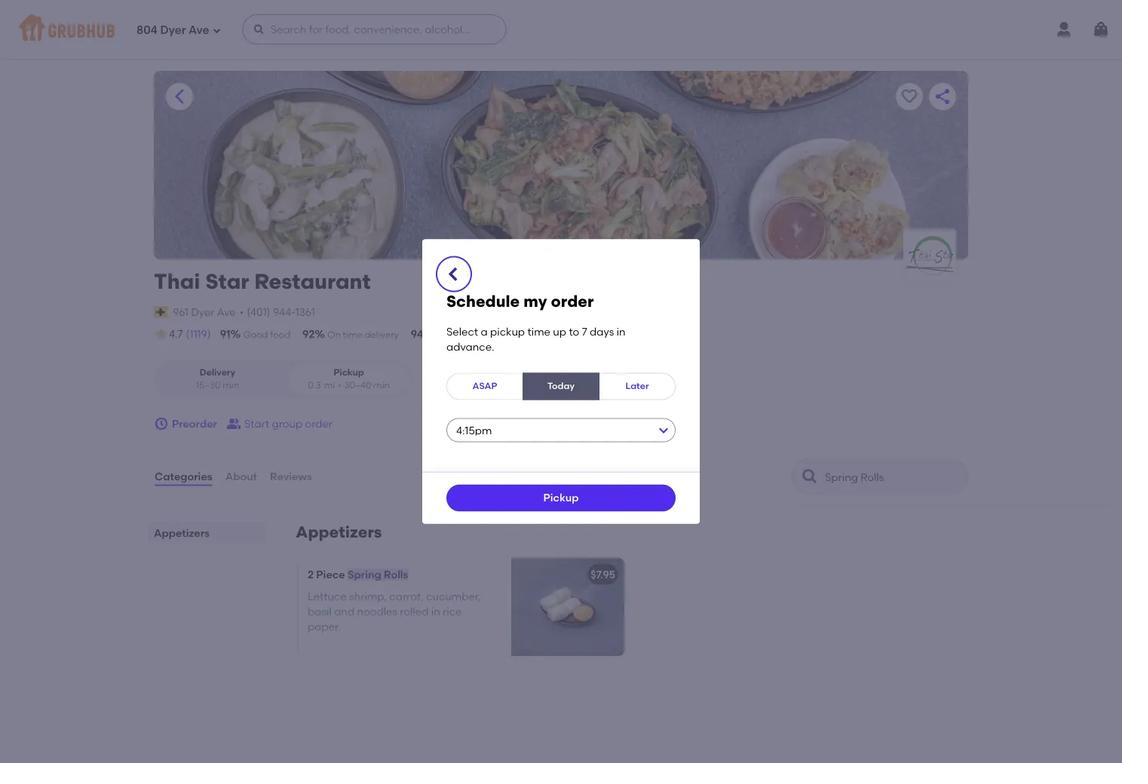 Task type: vqa. For each thing, say whether or not it's contained in the screenshot.
bottom Egg,
no



Task type: describe. For each thing, give the bounding box(es) containing it.
0 horizontal spatial time
[[343, 329, 363, 340]]

$7.95
[[591, 569, 616, 581]]

1 horizontal spatial appetizers
[[296, 523, 382, 542]]

92
[[302, 328, 315, 341]]

mi
[[324, 380, 335, 391]]

preorder
[[172, 418, 217, 430]]

svg image inside preorder 'button'
[[154, 417, 169, 432]]

later
[[626, 381, 649, 392]]

categories
[[155, 470, 212, 483]]

save this restaurant image
[[901, 88, 919, 106]]

asap
[[473, 381, 498, 392]]

• inside pickup 0.3 mi • 30–40 min
[[338, 380, 342, 391]]

paper.
[[308, 620, 341, 633]]

appetizers tab
[[154, 525, 260, 541]]

rolled
[[400, 605, 429, 618]]

30–40
[[345, 380, 371, 391]]

to
[[569, 325, 580, 338]]

piece
[[316, 569, 345, 581]]

carrot,
[[390, 590, 424, 603]]

rolls
[[384, 569, 408, 581]]

caret left icon image
[[170, 88, 189, 106]]

min inside pickup 0.3 mi • 30–40 min
[[374, 380, 390, 391]]

on time delivery
[[328, 329, 399, 340]]

0 horizontal spatial svg image
[[445, 265, 463, 283]]

main navigation navigation
[[0, 0, 1123, 59]]

categories button
[[154, 450, 213, 504]]

order for start group order
[[305, 418, 333, 430]]

option group containing delivery 15–30 min
[[154, 360, 413, 398]]

save this restaurant button
[[896, 83, 923, 110]]

today
[[548, 381, 575, 392]]

dyer for 804
[[160, 23, 186, 37]]

start group order button
[[226, 410, 333, 438]]

search icon image
[[801, 468, 819, 486]]

select
[[447, 325, 478, 338]]

15–30
[[196, 380, 221, 391]]

star icon image
[[154, 327, 169, 342]]

a
[[481, 325, 488, 338]]

today button
[[523, 373, 600, 400]]

pickup
[[490, 325, 525, 338]]

delivery
[[200, 367, 235, 378]]

• (401) 944-1361
[[240, 306, 315, 319]]

7
[[582, 325, 587, 338]]

pickup 0.3 mi • 30–40 min
[[308, 367, 390, 391]]

food
[[270, 329, 290, 340]]

ave for 804 dyer ave
[[189, 23, 209, 37]]

appetizers inside tab
[[154, 527, 210, 539]]

schedule
[[447, 292, 520, 311]]

later button
[[599, 373, 676, 400]]

my
[[524, 292, 547, 311]]

pickup button
[[447, 485, 676, 512]]

shrimp,
[[349, 590, 387, 603]]

preorder button
[[154, 410, 217, 438]]

in for 2 piece
[[431, 605, 440, 618]]

944-
[[273, 306, 295, 319]]

share icon image
[[934, 88, 952, 106]]

Search Thai Star Restaurant search field
[[824, 470, 939, 484]]



Task type: locate. For each thing, give the bounding box(es) containing it.
up
[[553, 325, 567, 338]]

group
[[272, 418, 303, 430]]

time
[[528, 325, 551, 338], [343, 329, 363, 340]]

ave for 961 dyer ave
[[217, 306, 236, 319]]

min
[[223, 380, 239, 391], [374, 380, 390, 391]]

2 horizontal spatial order
[[551, 292, 594, 311]]

in inside lettuce shrimp, carrot, cucumber, basil and noodles rolled in rice paper.
[[431, 605, 440, 618]]

1 horizontal spatial min
[[374, 380, 390, 391]]

804
[[137, 23, 158, 37]]

2 piece spring rolls image
[[511, 558, 625, 656]]

appetizers
[[296, 523, 382, 542], [154, 527, 210, 539]]

1 vertical spatial in
[[431, 605, 440, 618]]

lettuce shrimp, carrot, cucumber, basil and noodles rolled in rice paper.
[[308, 590, 481, 633]]

1 vertical spatial dyer
[[191, 306, 215, 319]]

ave up 91
[[217, 306, 236, 319]]

0 vertical spatial svg image
[[1092, 20, 1111, 38]]

ave inside button
[[217, 306, 236, 319]]

option group
[[154, 360, 413, 398]]

2 piece spring rolls
[[308, 569, 408, 581]]

good
[[243, 329, 268, 340]]

0.3
[[308, 380, 321, 391]]

pickup
[[334, 367, 364, 378], [544, 492, 579, 504]]

(401) 944-1361 button
[[247, 305, 315, 320]]

1 horizontal spatial svg image
[[212, 26, 221, 35]]

804 dyer ave
[[137, 23, 209, 37]]

1 horizontal spatial order
[[472, 329, 496, 340]]

(1119)
[[186, 328, 211, 341]]

0 horizontal spatial dyer
[[160, 23, 186, 37]]

0 horizontal spatial ave
[[189, 23, 209, 37]]

svg image
[[1092, 20, 1111, 38], [445, 265, 463, 283]]

pickup for pickup 0.3 mi • 30–40 min
[[334, 367, 364, 378]]

thai star restaurant logo image
[[904, 229, 957, 282]]

1 horizontal spatial in
[[617, 325, 626, 338]]

in inside select a pickup time up to 7 days in advance.
[[617, 325, 626, 338]]

0 vertical spatial dyer
[[160, 23, 186, 37]]

in left rice
[[431, 605, 440, 618]]

in
[[617, 325, 626, 338], [431, 605, 440, 618]]

0 horizontal spatial in
[[431, 605, 440, 618]]

dyer right 804
[[160, 23, 186, 37]]

1 horizontal spatial •
[[338, 380, 342, 391]]

dyer
[[160, 23, 186, 37], [191, 306, 215, 319]]

94
[[411, 328, 423, 341]]

start group order
[[244, 418, 333, 430]]

about button
[[225, 450, 258, 504]]

• right mi at the left of the page
[[338, 380, 342, 391]]

2
[[308, 569, 314, 581]]

4.7
[[169, 328, 183, 341]]

0 horizontal spatial pickup
[[334, 367, 364, 378]]

1361
[[295, 306, 315, 319]]

rice
[[443, 605, 462, 618]]

0 horizontal spatial svg image
[[154, 417, 169, 432]]

ave right 804
[[189, 23, 209, 37]]

order up to
[[551, 292, 594, 311]]

ave
[[189, 23, 209, 37], [217, 306, 236, 319]]

dyer for 961
[[191, 306, 215, 319]]

2 vertical spatial order
[[305, 418, 333, 430]]

lettuce
[[308, 590, 347, 603]]

1 vertical spatial •
[[338, 380, 342, 391]]

pickup inside button
[[544, 492, 579, 504]]

appetizers up piece
[[296, 523, 382, 542]]

cucumber,
[[426, 590, 481, 603]]

order for schedule my order
[[551, 292, 594, 311]]

basil
[[308, 605, 332, 618]]

thai star restaurant
[[154, 269, 371, 294]]

0 horizontal spatial •
[[240, 306, 244, 319]]

dyer inside button
[[191, 306, 215, 319]]

thai
[[154, 269, 200, 294]]

subscription pass image
[[154, 306, 169, 318]]

in right the days
[[617, 325, 626, 338]]

1 vertical spatial pickup
[[544, 492, 579, 504]]

0 horizontal spatial appetizers
[[154, 527, 210, 539]]

about
[[225, 470, 257, 483]]

• left the (401)
[[240, 306, 244, 319]]

0 horizontal spatial order
[[305, 418, 333, 430]]

0 vertical spatial order
[[551, 292, 594, 311]]

0 vertical spatial in
[[617, 325, 626, 338]]

svg image inside main navigation navigation
[[1092, 20, 1111, 38]]

dyer right 961
[[191, 306, 215, 319]]

noodles
[[357, 605, 398, 618]]

order up advance.
[[472, 329, 496, 340]]

correct order
[[436, 329, 496, 340]]

advance.
[[447, 341, 495, 353]]

delivery
[[365, 329, 399, 340]]

and
[[334, 605, 355, 618]]

spring
[[348, 569, 381, 581]]

0 horizontal spatial min
[[223, 380, 239, 391]]

961 dyer ave button
[[172, 304, 237, 321]]

time right on
[[343, 329, 363, 340]]

start
[[244, 418, 269, 430]]

1 horizontal spatial ave
[[217, 306, 236, 319]]

pickup for pickup
[[544, 492, 579, 504]]

in for schedule my order
[[617, 325, 626, 338]]

pickup inside pickup 0.3 mi • 30–40 min
[[334, 367, 364, 378]]

1 horizontal spatial pickup
[[544, 492, 579, 504]]

time left up
[[528, 325, 551, 338]]

(401)
[[247, 306, 270, 319]]

order
[[551, 292, 594, 311], [472, 329, 496, 340], [305, 418, 333, 430]]

delivery 15–30 min
[[196, 367, 239, 391]]

2 min from the left
[[374, 380, 390, 391]]

91
[[220, 328, 231, 341]]

•
[[240, 306, 244, 319], [338, 380, 342, 391]]

restaurant
[[254, 269, 371, 294]]

order right group
[[305, 418, 333, 430]]

reviews button
[[269, 450, 313, 504]]

reviews
[[270, 470, 312, 483]]

min right 30–40
[[374, 380, 390, 391]]

correct
[[436, 329, 470, 340]]

star
[[205, 269, 249, 294]]

min inside delivery 15–30 min
[[223, 380, 239, 391]]

1 horizontal spatial dyer
[[191, 306, 215, 319]]

good food
[[243, 329, 290, 340]]

0 vertical spatial pickup
[[334, 367, 364, 378]]

0 vertical spatial •
[[240, 306, 244, 319]]

1 vertical spatial ave
[[217, 306, 236, 319]]

time inside select a pickup time up to 7 days in advance.
[[528, 325, 551, 338]]

1 vertical spatial svg image
[[445, 265, 463, 283]]

min down delivery
[[223, 380, 239, 391]]

appetizers down categories button
[[154, 527, 210, 539]]

order inside start group order button
[[305, 418, 333, 430]]

people icon image
[[226, 417, 241, 432]]

asap button
[[447, 373, 524, 400]]

dyer inside main navigation navigation
[[160, 23, 186, 37]]

1 horizontal spatial svg image
[[1092, 20, 1111, 38]]

1 horizontal spatial time
[[528, 325, 551, 338]]

1 vertical spatial order
[[472, 329, 496, 340]]

select a pickup time up to 7 days in advance.
[[447, 325, 626, 353]]

on
[[328, 329, 341, 340]]

ave inside main navigation navigation
[[189, 23, 209, 37]]

schedule my order
[[447, 292, 594, 311]]

0 vertical spatial ave
[[189, 23, 209, 37]]

961 dyer ave
[[173, 306, 236, 319]]

1 min from the left
[[223, 380, 239, 391]]

961
[[173, 306, 189, 319]]

svg image
[[253, 23, 265, 35], [212, 26, 221, 35], [154, 417, 169, 432]]

days
[[590, 325, 614, 338]]

2 horizontal spatial svg image
[[253, 23, 265, 35]]



